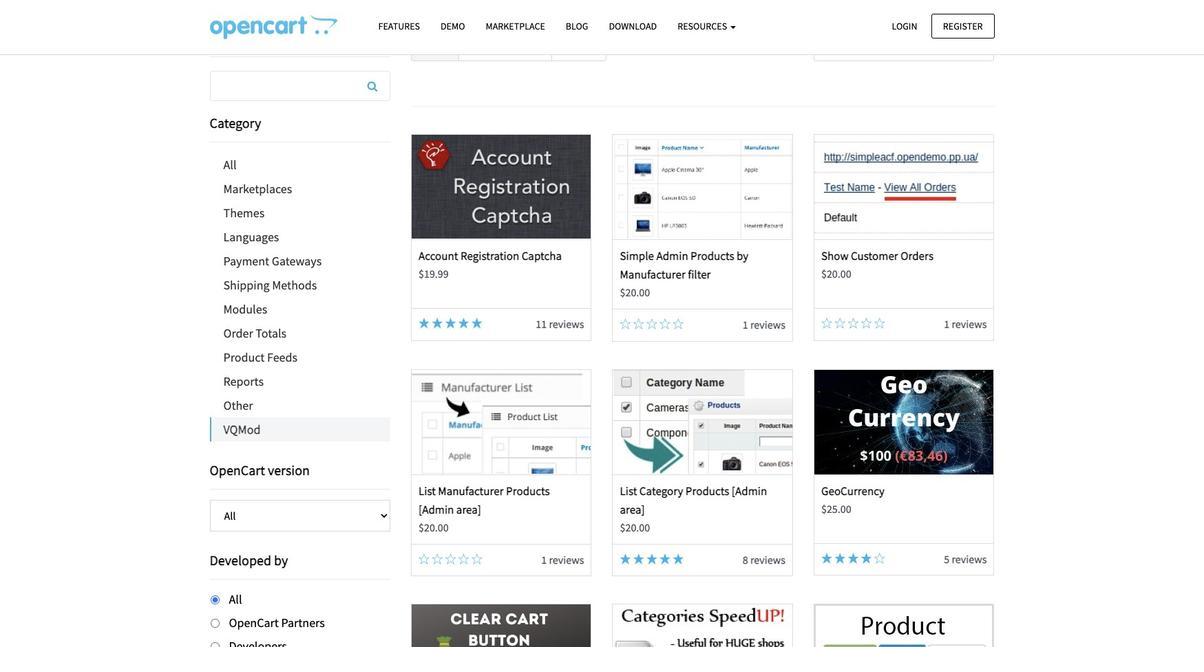 Task type: describe. For each thing, give the bounding box(es) containing it.
1 for simple admin products by manufacturer filter
[[743, 318, 748, 332]]

2 vertical spatial all
[[229, 592, 242, 608]]

languages link
[[210, 225, 390, 249]]

products for category
[[686, 484, 729, 499]]

partners
[[281, 615, 325, 631]]

vqmod
[[223, 422, 260, 438]]

login link
[[880, 13, 929, 38]]

$20.00 inside simple admin products by manufacturer filter $20.00
[[620, 286, 650, 300]]

all for marketplaces
[[223, 157, 236, 173]]

all for commercial
[[427, 39, 444, 52]]

other link
[[210, 394, 390, 418]]

products for admin
[[691, 249, 734, 264]]

geocurrency
[[821, 484, 885, 499]]

products for manufacturer
[[506, 484, 550, 499]]

all link for marketplaces
[[210, 153, 390, 177]]

show customer orders link
[[821, 249, 934, 264]]

list manufacturer products [admin area] link
[[419, 484, 550, 518]]

by for sort by
[[780, 37, 793, 53]]

product feeds link
[[210, 346, 390, 370]]

themes
[[341, 29, 384, 46]]

manufacturer inside list manufacturer products [admin area] $20.00
[[438, 484, 504, 499]]

opencart partners
[[229, 615, 325, 631]]

show customer orders image
[[815, 135, 994, 240]]

free link
[[552, 30, 607, 61]]

show
[[821, 249, 849, 264]]

order totals
[[223, 326, 286, 341]]

sort
[[756, 37, 778, 53]]

order totals link
[[210, 321, 390, 346]]

11 reviews
[[536, 317, 584, 331]]

payment gateways link
[[210, 249, 390, 273]]

account
[[419, 249, 458, 264]]

admin
[[656, 249, 688, 264]]

features link
[[368, 14, 430, 39]]

gateways
[[272, 253, 322, 269]]

1 reviews for list manufacturer products [admin area]
[[541, 553, 584, 567]]

0 vertical spatial category
[[210, 114, 261, 131]]

area] for manufacturer
[[456, 502, 481, 518]]

category inside 'list category products [admin area] $20.00'
[[639, 484, 683, 499]]

extensions
[[252, 29, 313, 46]]

filter
[[688, 267, 711, 282]]

5
[[944, 553, 949, 566]]

modules link
[[210, 297, 390, 321]]

reviews for simple admin products by manufacturer filter
[[750, 318, 785, 332]]

commercial link
[[459, 30, 552, 61]]

totals
[[256, 326, 286, 341]]

marketplace
[[486, 20, 545, 32]]

$20.00 inside the show customer orders $20.00
[[821, 267, 851, 281]]

simple admin products by manufacturer filter link
[[620, 249, 749, 282]]

languages
[[223, 229, 279, 245]]

register
[[943, 20, 983, 32]]

list for list category products [admin area]
[[620, 484, 637, 499]]

blog
[[566, 20, 588, 32]]

list manufacturer products [admin area] $20.00
[[419, 484, 550, 535]]

reviews for list manufacturer products [admin area]
[[549, 553, 584, 567]]

by for developed by
[[274, 552, 288, 569]]

simple admin products by manufacturer filter $20.00
[[620, 249, 749, 300]]

themes link
[[210, 201, 390, 225]]

by inside simple admin products by manufacturer filter $20.00
[[737, 249, 749, 264]]

opencart - marketplace image
[[210, 14, 337, 39]]

and
[[316, 29, 338, 46]]

8 reviews
[[743, 553, 785, 567]]

captcha
[[522, 249, 562, 264]]

customer
[[851, 249, 898, 264]]

demo
[[441, 20, 465, 32]]

reviews for list category products [admin area]
[[750, 553, 785, 567]]

product
[[223, 350, 265, 366]]

account registration captcha $19.99
[[419, 249, 562, 281]]

vqmod link
[[211, 418, 390, 442]]

1 reviews for show customer orders
[[944, 317, 987, 331]]

themes
[[223, 205, 265, 221]]

admin products apply button image
[[815, 605, 994, 648]]

8
[[743, 553, 748, 567]]



Task type: vqa. For each thing, say whether or not it's contained in the screenshot.


Task type: locate. For each thing, give the bounding box(es) containing it.
free
[[567, 39, 591, 52]]

opencart left partners
[[229, 615, 279, 631]]

[admin for list manufacturer products [admin area]
[[419, 502, 454, 518]]

reviews for account registration captcha
[[549, 317, 584, 331]]

developed
[[210, 552, 271, 569]]

categories speedup ! image
[[613, 605, 792, 648]]

simple admin products by manufacturer filter image
[[613, 135, 792, 240]]

1 horizontal spatial area]
[[620, 502, 645, 518]]

list manufacturer products [admin area] image
[[412, 370, 591, 475]]

simple
[[620, 249, 654, 264]]

blog link
[[555, 14, 599, 39]]

geocurrency link
[[821, 484, 885, 499]]

1 list from the left
[[419, 484, 436, 499]]

list inside 'list category products [admin area] $20.00'
[[620, 484, 637, 499]]

commercial
[[475, 39, 536, 52]]

1 for show customer orders
[[944, 317, 949, 331]]

star light o image
[[821, 318, 832, 329], [848, 318, 859, 329], [861, 318, 872, 329], [874, 318, 885, 329], [633, 319, 644, 330], [646, 319, 657, 330], [673, 319, 684, 330], [874, 553, 885, 564], [458, 554, 469, 565], [471, 554, 482, 565]]

1 vertical spatial [admin
[[419, 502, 454, 518]]

feeds
[[267, 350, 297, 366]]

0 vertical spatial [admin
[[732, 484, 767, 499]]

$20.00 down show
[[821, 267, 851, 281]]

products inside simple admin products by manufacturer filter $20.00
[[691, 249, 734, 264]]

clear cart button [free support] image
[[412, 605, 591, 648]]

manufacturer
[[620, 267, 686, 282], [438, 484, 504, 499]]

$20.00 down list manufacturer products [admin area] link
[[419, 521, 449, 535]]

search
[[210, 29, 249, 46]]

1 vertical spatial all
[[223, 157, 236, 173]]

list category products [admin area] $20.00
[[620, 484, 767, 535]]

$20.00 inside 'list category products [admin area] $20.00'
[[620, 521, 650, 535]]

all link
[[411, 30, 459, 61], [210, 153, 390, 177]]

area] for category
[[620, 502, 645, 518]]

opencart down 'vqmod'
[[210, 462, 265, 479]]

shipping methods
[[223, 277, 317, 293]]

1 vertical spatial category
[[639, 484, 683, 499]]

by
[[780, 37, 793, 53], [737, 249, 749, 264], [274, 552, 288, 569]]

list
[[419, 484, 436, 499], [620, 484, 637, 499]]

0 horizontal spatial by
[[274, 552, 288, 569]]

1 vertical spatial manufacturer
[[438, 484, 504, 499]]

products inside 'list category products [admin area] $20.00'
[[686, 484, 729, 499]]

methods
[[272, 277, 317, 293]]

all
[[427, 39, 444, 52], [223, 157, 236, 173], [229, 592, 242, 608]]

payment gateways
[[223, 253, 322, 269]]

0 horizontal spatial area]
[[456, 502, 481, 518]]

1 horizontal spatial category
[[639, 484, 683, 499]]

1 reviews
[[944, 317, 987, 331], [743, 318, 785, 332], [541, 553, 584, 567]]

0 horizontal spatial category
[[210, 114, 261, 131]]

1 horizontal spatial by
[[737, 249, 749, 264]]

1 reviews for simple admin products by manufacturer filter
[[743, 318, 785, 332]]

product feeds
[[223, 350, 297, 366]]

category
[[210, 114, 261, 131], [639, 484, 683, 499]]

0 vertical spatial manufacturer
[[620, 267, 686, 282]]

all up marketplaces
[[223, 157, 236, 173]]

0 horizontal spatial all link
[[210, 153, 390, 177]]

star light image
[[419, 318, 430, 329], [432, 318, 443, 329], [458, 318, 469, 329], [471, 318, 482, 329], [848, 553, 859, 564], [620, 554, 631, 565], [646, 554, 657, 565]]

0 horizontal spatial [admin
[[419, 502, 454, 518]]

area] inside 'list category products [admin area] $20.00'
[[620, 502, 645, 518]]

None text field
[[210, 72, 390, 101]]

area] inside list manufacturer products [admin area] $20.00
[[456, 502, 481, 518]]

0 horizontal spatial list
[[419, 484, 436, 499]]

0 vertical spatial by
[[780, 37, 793, 53]]

1 horizontal spatial all link
[[411, 30, 459, 61]]

[admin
[[732, 484, 767, 499], [419, 502, 454, 518]]

$20.00 down list category products [admin area] link
[[620, 521, 650, 535]]

all down demo
[[427, 39, 444, 52]]

developed by
[[210, 552, 288, 569]]

orders
[[901, 249, 934, 264]]

shipping
[[223, 277, 270, 293]]

marketplace link
[[475, 14, 555, 39]]

$25.00
[[821, 502, 851, 516]]

download link
[[599, 14, 667, 39]]

2 horizontal spatial by
[[780, 37, 793, 53]]

11
[[536, 317, 547, 331]]

[admin inside list manufacturer products [admin area] $20.00
[[419, 502, 454, 518]]

star light o image
[[835, 318, 846, 329], [620, 319, 631, 330], [660, 319, 671, 330], [419, 554, 430, 565], [432, 554, 443, 565], [445, 554, 456, 565]]

login
[[892, 20, 917, 32]]

products
[[691, 249, 734, 264], [506, 484, 550, 499], [686, 484, 729, 499]]

search extensions and themes
[[210, 29, 384, 46]]

None radio
[[210, 596, 219, 605], [210, 619, 219, 628], [210, 643, 219, 648], [210, 596, 219, 605], [210, 619, 219, 628], [210, 643, 219, 648]]

2 list from the left
[[620, 484, 637, 499]]

registration
[[461, 249, 519, 264]]

all link for commercial
[[411, 30, 459, 61]]

$20.00
[[821, 267, 851, 281], [620, 286, 650, 300], [419, 521, 449, 535], [620, 521, 650, 535]]

1 vertical spatial by
[[737, 249, 749, 264]]

1 vertical spatial opencart
[[229, 615, 279, 631]]

manufacturer inside simple admin products by manufacturer filter $20.00
[[620, 267, 686, 282]]

2 area] from the left
[[620, 502, 645, 518]]

1 vertical spatial all link
[[210, 153, 390, 177]]

download
[[609, 20, 657, 32]]

1 horizontal spatial list
[[620, 484, 637, 499]]

order
[[223, 326, 253, 341]]

sort by
[[756, 37, 793, 53]]

shipping methods link
[[210, 273, 390, 297]]

1 horizontal spatial manufacturer
[[620, 267, 686, 282]]

list category products [admin area] link
[[620, 484, 767, 518]]

features
[[378, 20, 420, 32]]

geocurrency $25.00
[[821, 484, 885, 516]]

$20.00 down simple
[[620, 286, 650, 300]]

1 horizontal spatial 1 reviews
[[743, 318, 785, 332]]

0 horizontal spatial manufacturer
[[438, 484, 504, 499]]

0 vertical spatial all link
[[411, 30, 459, 61]]

payment
[[223, 253, 269, 269]]

0 vertical spatial all
[[427, 39, 444, 52]]

reports link
[[210, 370, 390, 394]]

reviews for show customer orders
[[952, 317, 987, 331]]

modules
[[223, 302, 267, 317]]

register link
[[931, 13, 994, 38]]

list inside list manufacturer products [admin area] $20.00
[[419, 484, 436, 499]]

reports
[[223, 374, 264, 390]]

$19.99
[[419, 267, 449, 281]]

0 vertical spatial opencart
[[210, 462, 265, 479]]

resources
[[678, 20, 729, 32]]

$20.00 inside list manufacturer products [admin area] $20.00
[[419, 521, 449, 535]]

reviews
[[549, 317, 584, 331], [952, 317, 987, 331], [750, 318, 785, 332], [952, 553, 987, 566], [549, 553, 584, 567], [750, 553, 785, 567]]

account registration captcha link
[[419, 249, 562, 264]]

version
[[268, 462, 310, 479]]

5 reviews
[[944, 553, 987, 566]]

products inside list manufacturer products [admin area] $20.00
[[506, 484, 550, 499]]

all down developed
[[229, 592, 242, 608]]

list category products [admin area] image
[[613, 370, 792, 475]]

list for list manufacturer products [admin area]
[[419, 484, 436, 499]]

1 area] from the left
[[456, 502, 481, 518]]

show customer orders $20.00
[[821, 249, 934, 281]]

2 vertical spatial by
[[274, 552, 288, 569]]

opencart for opencart partners
[[229, 615, 279, 631]]

opencart
[[210, 462, 265, 479], [229, 615, 279, 631]]

[admin for list category products [admin area]
[[732, 484, 767, 499]]

2 horizontal spatial 1
[[944, 317, 949, 331]]

other
[[223, 398, 253, 414]]

search image
[[367, 81, 378, 92]]

marketplaces
[[223, 181, 292, 197]]

account registration captcha image
[[412, 135, 591, 240]]

opencart version
[[210, 462, 310, 479]]

2 horizontal spatial 1 reviews
[[944, 317, 987, 331]]

reviews for geocurrency
[[952, 553, 987, 566]]

[admin inside 'list category products [admin area] $20.00'
[[732, 484, 767, 499]]

1 for list manufacturer products [admin area]
[[541, 553, 547, 567]]

geocurrency image
[[815, 370, 994, 475]]

resources link
[[667, 14, 746, 39]]

1 horizontal spatial [admin
[[732, 484, 767, 499]]

demo link
[[430, 14, 475, 39]]

marketplaces link
[[210, 177, 390, 201]]

0 horizontal spatial 1 reviews
[[541, 553, 584, 567]]

1 horizontal spatial 1
[[743, 318, 748, 332]]

area]
[[456, 502, 481, 518], [620, 502, 645, 518]]

0 horizontal spatial 1
[[541, 553, 547, 567]]

opencart for opencart version
[[210, 462, 265, 479]]

star light image
[[445, 318, 456, 329], [821, 553, 832, 564], [835, 553, 846, 564], [861, 553, 872, 564], [633, 554, 644, 565], [660, 554, 671, 565], [673, 554, 684, 565]]



